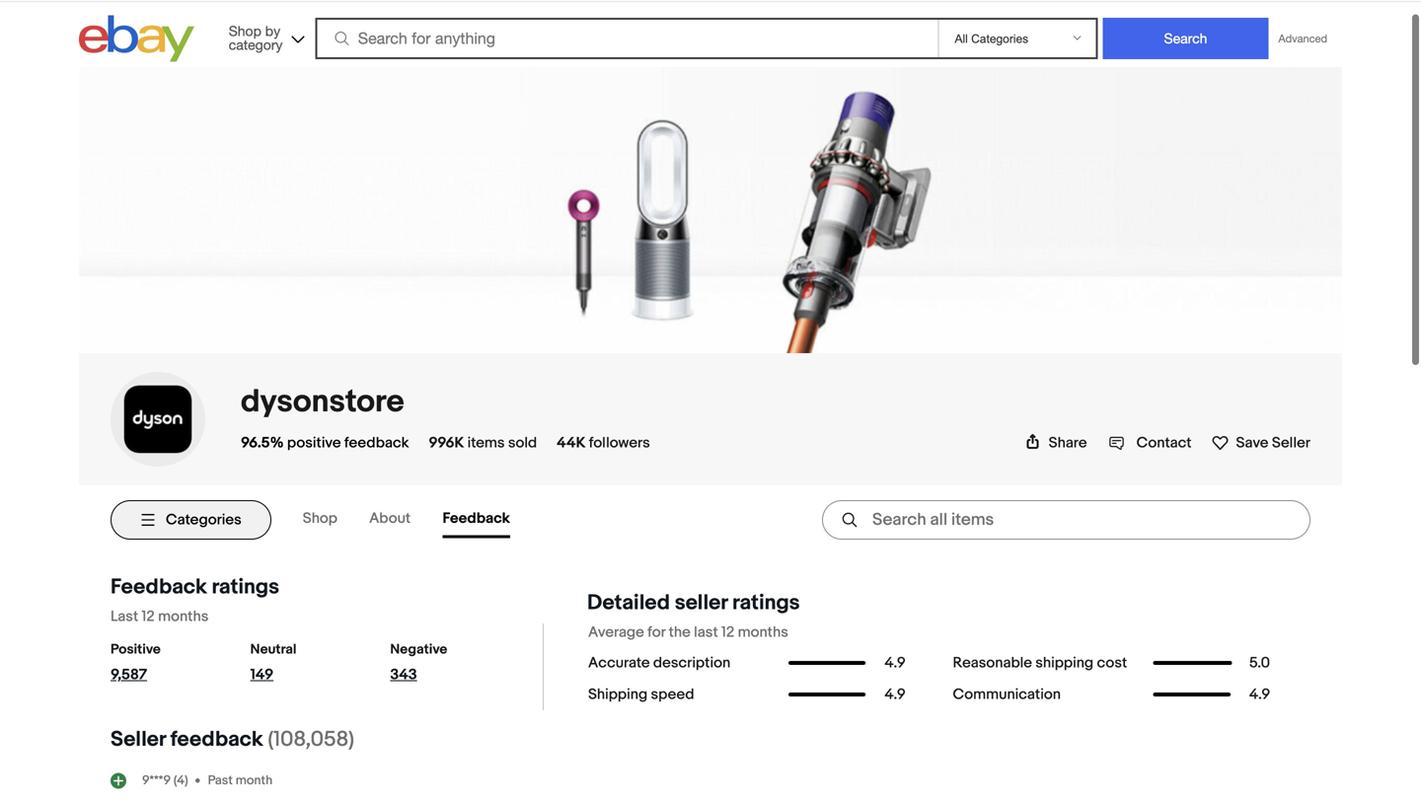 Task type: vqa. For each thing, say whether or not it's contained in the screenshot.
contains
no



Task type: locate. For each thing, give the bounding box(es) containing it.
1 horizontal spatial feedback
[[443, 510, 510, 528]]

seller right save on the right bottom of page
[[1273, 434, 1311, 452]]

seller
[[1273, 434, 1311, 452], [111, 727, 166, 753]]

dysonstore image
[[111, 372, 205, 467]]

1 vertical spatial seller
[[111, 727, 166, 753]]

shop inside shop by category
[[229, 23, 262, 39]]

categories
[[166, 511, 242, 529]]

ratings up 'neutral'
[[212, 575, 279, 600]]

Search all items field
[[822, 500, 1311, 540]]

shop inside tab list
[[303, 510, 338, 528]]

feedback inside tab list
[[443, 510, 510, 528]]

(108,058)
[[268, 727, 354, 753]]

12
[[142, 608, 155, 626], [722, 624, 735, 642]]

average
[[588, 624, 645, 642]]

seller up 9***9
[[111, 727, 166, 753]]

ratings right seller
[[733, 590, 800, 616]]

0 horizontal spatial 12
[[142, 608, 155, 626]]

1 vertical spatial shop
[[303, 510, 338, 528]]

0 horizontal spatial ratings
[[212, 575, 279, 600]]

accurate
[[588, 655, 650, 672]]

ratings inside feedback ratings last 12 months
[[212, 575, 279, 600]]

44k
[[557, 434, 586, 452]]

tab list
[[303, 502, 542, 539]]

0 horizontal spatial months
[[158, 608, 209, 626]]

advanced
[[1279, 32, 1328, 45]]

detailed seller ratings
[[587, 590, 800, 616]]

share button
[[1026, 434, 1088, 452]]

feedback down 996k items sold
[[443, 510, 510, 528]]

96.5% positive feedback
[[241, 434, 409, 452]]

months
[[158, 608, 209, 626], [738, 624, 789, 642]]

description
[[654, 655, 731, 672]]

1 vertical spatial feedback
[[111, 575, 207, 600]]

1 vertical spatial feedback
[[170, 727, 263, 753]]

neutral
[[250, 642, 297, 658]]

past month
[[208, 773, 273, 789]]

12 inside feedback ratings last 12 months
[[142, 608, 155, 626]]

4.9 for speed
[[885, 686, 906, 704]]

month
[[236, 773, 273, 789]]

shop by category
[[229, 23, 283, 53]]

shop left 'about'
[[303, 510, 338, 528]]

1 horizontal spatial shop
[[303, 510, 338, 528]]

Search for anything text field
[[319, 20, 934, 57]]

feedback up past
[[170, 727, 263, 753]]

feedback
[[344, 434, 409, 452], [170, 727, 263, 753]]

feedback inside feedback ratings last 12 months
[[111, 575, 207, 600]]

the
[[669, 624, 691, 642]]

months right last
[[738, 624, 789, 642]]

0 vertical spatial seller
[[1273, 434, 1311, 452]]

shipping
[[1036, 655, 1094, 672]]

0 horizontal spatial shop
[[229, 23, 262, 39]]

None submit
[[1103, 18, 1269, 59]]

4.9
[[885, 655, 906, 672], [885, 686, 906, 704], [1250, 686, 1271, 704]]

sold
[[508, 434, 537, 452]]

0 horizontal spatial feedback
[[111, 575, 207, 600]]

343 link
[[390, 666, 481, 692]]

44k followers
[[557, 434, 650, 452]]

0 vertical spatial feedback
[[443, 510, 510, 528]]

0 vertical spatial shop
[[229, 23, 262, 39]]

9,587
[[111, 666, 147, 684]]

dysonstore
[[241, 383, 404, 422]]

shop left by
[[229, 23, 262, 39]]

accurate description
[[588, 655, 731, 672]]

1 horizontal spatial seller
[[1273, 434, 1311, 452]]

shop for shop
[[303, 510, 338, 528]]

neutral 149
[[250, 642, 297, 684]]

reasonable
[[953, 655, 1033, 672]]

feedback
[[443, 510, 510, 528], [111, 575, 207, 600]]

save seller
[[1237, 434, 1311, 452]]

ratings
[[212, 575, 279, 600], [733, 590, 800, 616]]

feedback ratings last 12 months
[[111, 575, 279, 626]]

shop by category button
[[220, 15, 309, 58]]

shop
[[229, 23, 262, 39], [303, 510, 338, 528]]

feedback right "positive"
[[344, 434, 409, 452]]

detailed
[[587, 590, 670, 616]]

tab list containing shop
[[303, 502, 542, 539]]

9***9 (4)
[[142, 773, 188, 789]]

shop for shop by category
[[229, 23, 262, 39]]

0 horizontal spatial feedback
[[170, 727, 263, 753]]

months up positive
[[158, 608, 209, 626]]

feedback up last
[[111, 575, 207, 600]]

96.5%
[[241, 434, 284, 452]]

followers
[[589, 434, 650, 452]]

dysonstore link
[[241, 383, 404, 422]]

343
[[390, 666, 417, 684]]

items
[[468, 434, 505, 452]]

1 horizontal spatial months
[[738, 624, 789, 642]]

0 vertical spatial feedback
[[344, 434, 409, 452]]

save
[[1237, 434, 1269, 452]]



Task type: describe. For each thing, give the bounding box(es) containing it.
9,587 link
[[111, 666, 201, 692]]

996k
[[429, 434, 464, 452]]

(4)
[[174, 773, 188, 789]]

for
[[648, 624, 666, 642]]

contact
[[1137, 434, 1192, 452]]

reasonable shipping cost
[[953, 655, 1128, 672]]

1 horizontal spatial ratings
[[733, 590, 800, 616]]

149
[[250, 666, 274, 684]]

past
[[208, 773, 233, 789]]

last
[[111, 608, 138, 626]]

5.0
[[1250, 655, 1271, 672]]

996k items sold
[[429, 434, 537, 452]]

shop by category banner
[[79, 0, 1343, 67]]

contact link
[[1109, 434, 1192, 452]]

positive 9,587
[[111, 642, 161, 684]]

negative
[[390, 642, 448, 658]]

1 horizontal spatial feedback
[[344, 434, 409, 452]]

about
[[369, 510, 411, 528]]

seller
[[675, 590, 728, 616]]

149 link
[[250, 666, 341, 692]]

last
[[694, 624, 718, 642]]

save seller button
[[1212, 430, 1311, 452]]

positive
[[111, 642, 161, 658]]

positive
[[287, 434, 341, 452]]

categories button
[[111, 500, 271, 540]]

9***9
[[142, 773, 171, 789]]

feedback for feedback
[[443, 510, 510, 528]]

account navigation
[[79, 0, 1343, 2]]

by
[[265, 23, 280, 39]]

seller inside button
[[1273, 434, 1311, 452]]

none submit inside shop by category banner
[[1103, 18, 1269, 59]]

speed
[[651, 686, 695, 704]]

1 horizontal spatial 12
[[722, 624, 735, 642]]

months inside feedback ratings last 12 months
[[158, 608, 209, 626]]

shipping speed
[[588, 686, 695, 704]]

negative 343
[[390, 642, 448, 684]]

4.9 for description
[[885, 655, 906, 672]]

category
[[229, 37, 283, 53]]

cost
[[1097, 655, 1128, 672]]

average for the last 12 months
[[588, 624, 789, 642]]

communication
[[953, 686, 1061, 704]]

0 horizontal spatial seller
[[111, 727, 166, 753]]

advanced link
[[1269, 19, 1338, 58]]

share
[[1049, 434, 1088, 452]]

shipping
[[588, 686, 648, 704]]

seller feedback (108,058)
[[111, 727, 354, 753]]

feedback for feedback ratings last 12 months
[[111, 575, 207, 600]]



